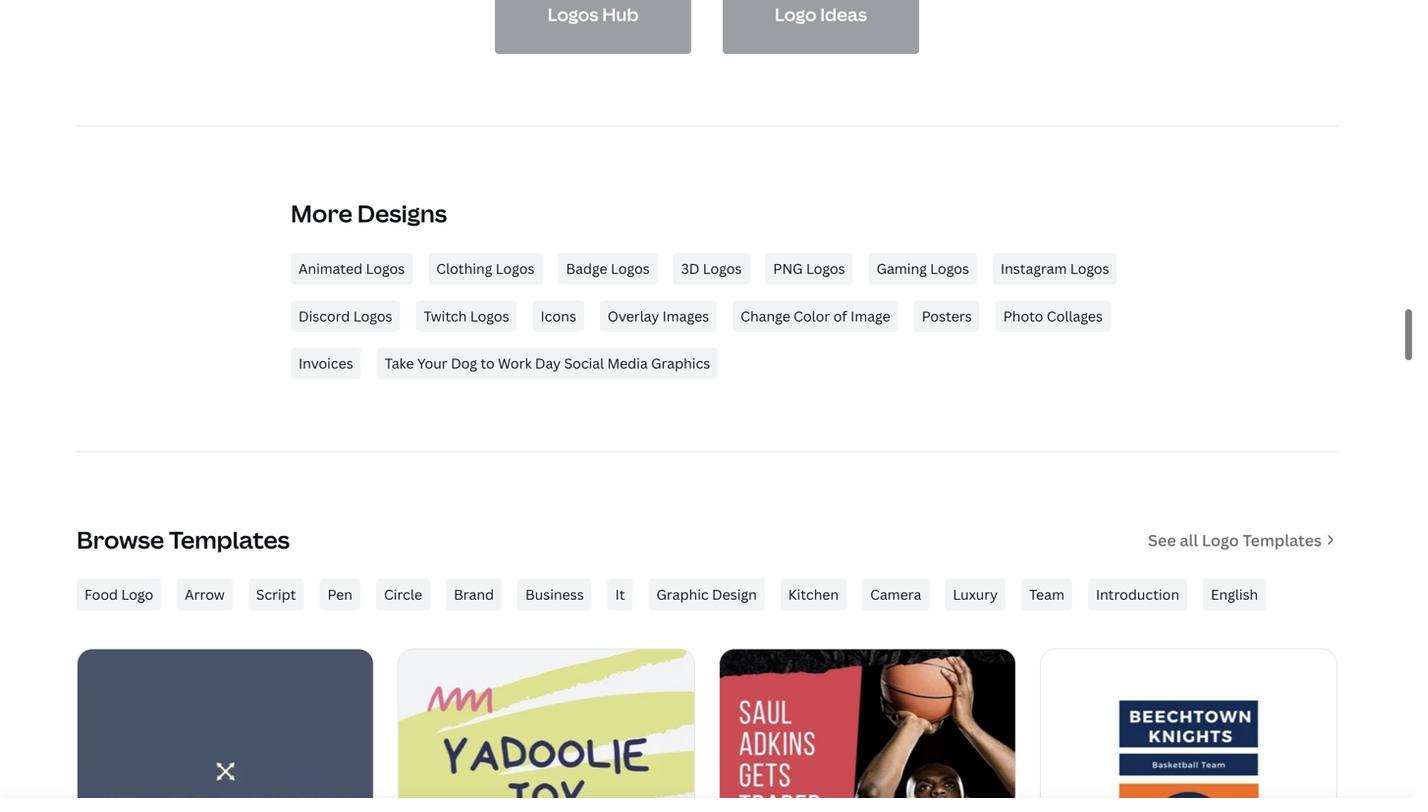Task type: vqa. For each thing, say whether or not it's contained in the screenshot.
More Designs
yes



Task type: describe. For each thing, give the bounding box(es) containing it.
change color of image
[[741, 306, 891, 325]]

media
[[608, 353, 648, 372]]

badge logos link
[[559, 252, 658, 284]]

3d logos link
[[674, 252, 750, 284]]

posters
[[922, 306, 972, 325]]

team link
[[1022, 579, 1073, 610]]

clothing logos
[[437, 258, 535, 277]]

script
[[256, 585, 296, 604]]

take
[[385, 353, 414, 372]]

camera link
[[863, 579, 930, 610]]

more designs
[[291, 197, 447, 229]]

change color of image link
[[733, 299, 899, 331]]

introduction link
[[1089, 579, 1188, 610]]

gaming logos
[[877, 258, 970, 277]]

3d logos
[[682, 258, 742, 277]]

discord
[[299, 306, 350, 325]]

twitch
[[424, 306, 467, 325]]

games / recreation logo image
[[399, 649, 695, 799]]

to
[[481, 353, 495, 372]]

png logos link
[[766, 252, 854, 284]]

it link
[[608, 579, 633, 610]]

graphic design link
[[649, 579, 765, 610]]

animated logos
[[299, 258, 405, 277]]

english link
[[1204, 579, 1267, 610]]

circle link
[[376, 579, 430, 610]]

camera
[[871, 585, 922, 604]]

icons link
[[533, 299, 584, 331]]

png logos
[[774, 258, 846, 277]]

badge logos
[[566, 258, 650, 277]]

see all logo templates
[[1149, 529, 1323, 550]]

images
[[663, 306, 710, 325]]

logo ideas
[[775, 1, 868, 26]]

logo ideas link
[[723, 0, 920, 53]]

cafe logo image
[[78, 649, 373, 799]]

all
[[1181, 529, 1199, 550]]

gaming logos link
[[869, 252, 978, 284]]

brand link
[[446, 579, 502, 610]]

gaming
[[877, 258, 927, 277]]

overlay images link
[[600, 299, 717, 331]]

photo collages
[[1004, 306, 1103, 325]]

logos for 3d logos
[[703, 258, 742, 277]]

luxury link
[[946, 579, 1006, 610]]

posters link
[[915, 299, 980, 331]]

food logo
[[85, 585, 153, 604]]

hub
[[603, 1, 639, 26]]

graphics
[[652, 353, 711, 372]]

3d
[[682, 258, 700, 277]]

arrow
[[185, 585, 225, 604]]

logo inside logo ideas link
[[775, 1, 817, 26]]

graphic design
[[657, 585, 757, 604]]

logos left hub
[[548, 1, 599, 26]]

dog
[[451, 353, 478, 372]]

logos for badge logos
[[611, 258, 650, 277]]

twitch logos
[[424, 306, 510, 325]]

image
[[851, 306, 891, 325]]

ideas
[[821, 1, 868, 26]]

day
[[535, 353, 561, 372]]

1 horizontal spatial templates
[[1243, 529, 1323, 550]]

0 horizontal spatial templates
[[169, 523, 290, 555]]

see all logo templates link
[[1149, 527, 1338, 552]]

pen link
[[320, 579, 361, 610]]

logos for instagram logos
[[1071, 258, 1110, 277]]

logos hub link
[[495, 0, 692, 53]]

instagram
[[1001, 258, 1068, 277]]

food
[[85, 585, 118, 604]]

logo inside see all logo templates link
[[1203, 529, 1240, 550]]



Task type: locate. For each thing, give the bounding box(es) containing it.
logos up collages
[[1071, 258, 1110, 277]]

work
[[498, 353, 532, 372]]

twitch logos link
[[416, 299, 517, 331]]

change
[[741, 306, 791, 325]]

logos for discord logos
[[354, 306, 393, 325]]

logos right clothing
[[496, 258, 535, 277]]

food logo link
[[77, 579, 161, 610]]

luxury
[[953, 585, 998, 604]]

badge
[[566, 258, 608, 277]]

1 horizontal spatial logo
[[775, 1, 817, 26]]

logos for clothing logos
[[496, 258, 535, 277]]

logo inside food logo link
[[121, 585, 153, 604]]

2 horizontal spatial logo
[[1203, 529, 1240, 550]]

templates up english
[[1243, 529, 1323, 550]]

animated logos link
[[291, 252, 413, 284]]

logos right '3d'
[[703, 258, 742, 277]]

instagram logos
[[1001, 258, 1110, 277]]

templates up "arrow"
[[169, 523, 290, 555]]

logo right the food
[[121, 585, 153, 604]]

brand
[[454, 585, 494, 604]]

design
[[712, 585, 757, 604]]

english
[[1212, 585, 1259, 604]]

team
[[1030, 585, 1065, 604]]

sports logo image
[[720, 649, 1016, 799]]

clothing logos link
[[429, 252, 543, 284]]

your
[[418, 353, 448, 372]]

take your dog to work day social media graphics
[[385, 353, 711, 372]]

icons
[[541, 306, 577, 325]]

designs
[[357, 197, 447, 229]]

overlay images
[[608, 306, 710, 325]]

logos for png logos
[[807, 258, 846, 277]]

social
[[564, 353, 604, 372]]

business
[[526, 585, 584, 604]]

logos
[[548, 1, 599, 26], [366, 258, 405, 277], [496, 258, 535, 277], [611, 258, 650, 277], [703, 258, 742, 277], [807, 258, 846, 277], [931, 258, 970, 277], [1071, 258, 1110, 277], [354, 306, 393, 325], [471, 306, 510, 325]]

browse templates
[[77, 523, 290, 555]]

it
[[616, 585, 625, 604]]

2 vertical spatial logo
[[121, 585, 153, 604]]

of
[[834, 306, 848, 325]]

logos right 'animated'
[[366, 258, 405, 277]]

basketball logo image
[[1042, 649, 1337, 799]]

browse
[[77, 523, 164, 555]]

logos up posters
[[931, 258, 970, 277]]

collages
[[1047, 306, 1103, 325]]

kitchen link
[[781, 579, 847, 610]]

0 vertical spatial logo
[[775, 1, 817, 26]]

templates
[[169, 523, 290, 555], [1243, 529, 1323, 550]]

overlay
[[608, 306, 660, 325]]

photo
[[1004, 306, 1044, 325]]

invoices link
[[291, 347, 361, 379]]

invoices
[[299, 353, 353, 372]]

kitchen
[[789, 585, 839, 604]]

circle
[[384, 585, 423, 604]]

logo
[[775, 1, 817, 26], [1203, 529, 1240, 550], [121, 585, 153, 604]]

discord logos link
[[291, 299, 400, 331]]

logos right png
[[807, 258, 846, 277]]

business link
[[518, 579, 592, 610]]

1 vertical spatial logo
[[1203, 529, 1240, 550]]

logo left "ideas" in the top of the page
[[775, 1, 817, 26]]

logos right twitch
[[471, 306, 510, 325]]

logo right the all in the right bottom of the page
[[1203, 529, 1240, 550]]

instagram logos link
[[993, 252, 1118, 284]]

logos right badge
[[611, 258, 650, 277]]

clothing
[[437, 258, 493, 277]]

color
[[794, 306, 831, 325]]

photo collages link
[[996, 299, 1111, 331]]

script link
[[248, 579, 304, 610]]

more
[[291, 197, 353, 229]]

introduction
[[1097, 585, 1180, 604]]

logos for gaming logos
[[931, 258, 970, 277]]

take your dog to work day social media graphics link
[[377, 347, 719, 379]]

arrow link
[[177, 579, 233, 610]]

graphic
[[657, 585, 709, 604]]

0 horizontal spatial logo
[[121, 585, 153, 604]]

logos hub
[[548, 1, 639, 26]]

png
[[774, 258, 803, 277]]

logos for twitch logos
[[471, 306, 510, 325]]

pen
[[328, 585, 353, 604]]

discord logos
[[299, 306, 393, 325]]

logos for animated logos
[[366, 258, 405, 277]]

logos right discord
[[354, 306, 393, 325]]



